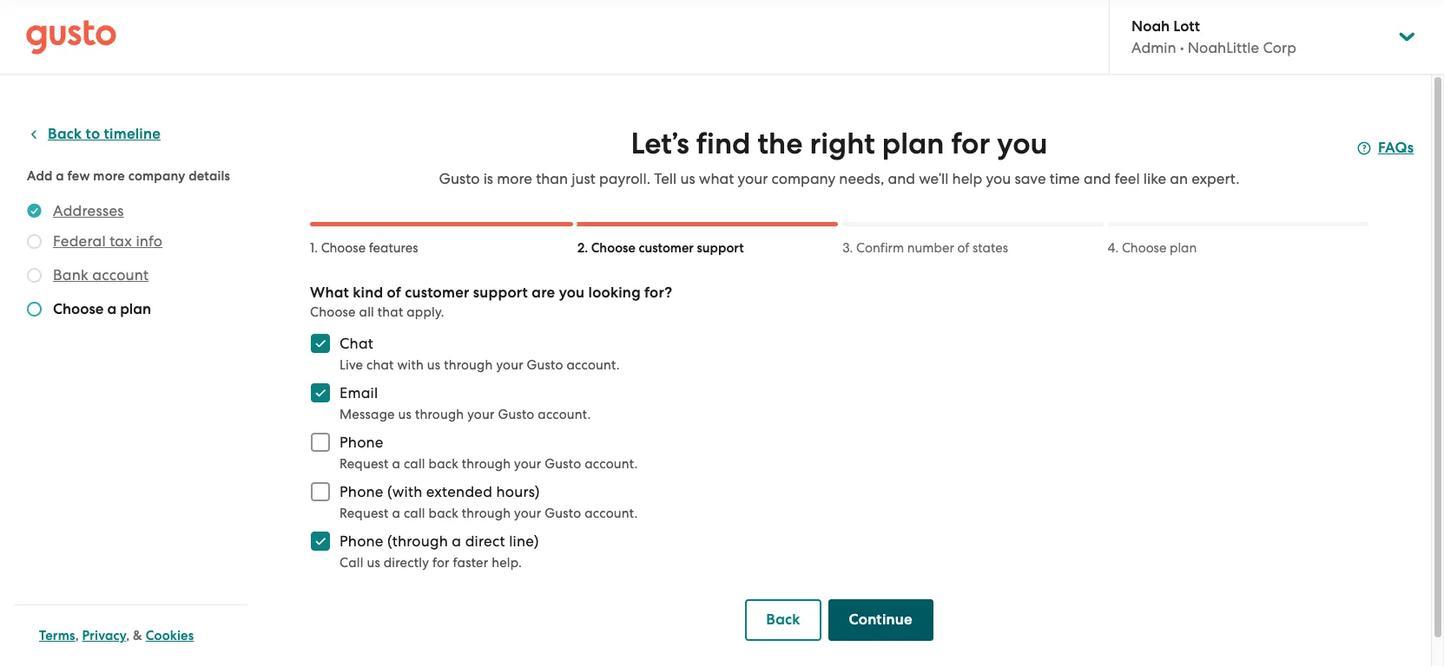 Task type: describe. For each thing, give the bounding box(es) containing it.
back for phone (with extended hours)
[[429, 506, 458, 522]]

home image
[[26, 20, 116, 54]]

1 horizontal spatial support
[[697, 241, 744, 256]]

Phone checkbox
[[301, 424, 340, 462]]

back to timeline button
[[27, 124, 161, 145]]

states
[[973, 241, 1008, 256]]

choose inside what kind of customer support are you looking for? choose all that apply.
[[310, 305, 356, 320]]

an
[[1170, 170, 1188, 188]]

bank
[[53, 267, 89, 284]]

tax
[[110, 233, 132, 250]]

Phone (through a direct line) checkbox
[[301, 523, 340, 561]]

addresses
[[53, 202, 124, 220]]

details
[[189, 168, 230, 184]]

confirm number of states
[[856, 241, 1008, 256]]

call us directly for faster help.
[[340, 556, 522, 571]]

faster
[[453, 556, 488, 571]]

are
[[532, 284, 555, 302]]

payroll.
[[599, 170, 651, 188]]

0 horizontal spatial company
[[128, 168, 185, 184]]

live
[[340, 358, 363, 373]]

0 horizontal spatial for
[[432, 556, 450, 571]]

request a call back through your gusto account. for phone
[[340, 457, 638, 472]]

•
[[1180, 39, 1184, 56]]

message
[[340, 407, 395, 423]]

what
[[699, 170, 734, 188]]

us right call at the left bottom
[[367, 556, 380, 571]]

back for phone
[[429, 457, 458, 472]]

2 and from the left
[[1084, 170, 1111, 188]]

apply.
[[407, 305, 444, 320]]

2 , from the left
[[126, 629, 130, 644]]

call for phone (with extended hours)
[[404, 506, 425, 522]]

addresses button
[[53, 201, 124, 221]]

request a call back through your gusto account. for phone (with extended hours)
[[340, 506, 638, 522]]

noah
[[1132, 17, 1170, 36]]

terms , privacy , & cookies
[[39, 629, 194, 644]]

than
[[536, 170, 568, 188]]

extended
[[426, 484, 492, 501]]

with
[[397, 358, 424, 373]]

message us through your gusto account.
[[340, 407, 591, 423]]

(with
[[387, 484, 422, 501]]

0 horizontal spatial more
[[93, 168, 125, 184]]

corp
[[1263, 39, 1296, 56]]

for inside the let's find the right plan for you gusto is more than just payroll. tell us what your company needs, and we'll help you save time and feel like an expert.
[[951, 126, 990, 162]]

1 , from the left
[[75, 629, 79, 644]]

choose for choose a plan
[[53, 300, 104, 319]]

add a few more company details
[[27, 168, 230, 184]]

account
[[92, 267, 149, 284]]

let's find the right plan for you gusto is more than just payroll. tell us what your company needs, and we'll help you save time and feel like an expert.
[[439, 126, 1240, 188]]

choose features
[[321, 241, 418, 256]]

back to timeline
[[48, 125, 161, 143]]

needs,
[[839, 170, 884, 188]]

time
[[1050, 170, 1080, 188]]

(through
[[387, 533, 448, 551]]

all
[[359, 305, 374, 320]]

to
[[86, 125, 100, 143]]

line)
[[509, 533, 539, 551]]

admin
[[1132, 39, 1176, 56]]

through for chat
[[444, 358, 493, 373]]

privacy link
[[82, 629, 126, 644]]

bank account button
[[53, 265, 149, 286]]

1 horizontal spatial customer
[[639, 241, 694, 256]]

through for phone (with extended hours)
[[462, 506, 511, 522]]

1 and from the left
[[888, 170, 915, 188]]

save
[[1015, 170, 1046, 188]]

choose customer support
[[591, 241, 744, 256]]

feel
[[1115, 170, 1140, 188]]

choose a plan list
[[27, 201, 241, 324]]

account. for chat
[[567, 358, 620, 373]]

gusto inside the let's find the right plan for you gusto is more than just payroll. tell us what your company needs, and we'll help you save time and feel like an expert.
[[439, 170, 480, 188]]

Email checkbox
[[301, 374, 340, 412]]

call for phone
[[404, 457, 425, 472]]

what kind of customer support are you looking for? choose all that apply.
[[310, 284, 672, 320]]

a left few
[[56, 168, 64, 184]]

us inside the let's find the right plan for you gusto is more than just payroll. tell us what your company needs, and we'll help you save time and feel like an expert.
[[680, 170, 695, 188]]

email
[[340, 385, 378, 402]]

your down live chat with us through your gusto account. at left
[[467, 407, 495, 423]]

lott
[[1173, 17, 1200, 36]]

what
[[310, 284, 349, 302]]

a up faster
[[452, 533, 461, 551]]

federal
[[53, 233, 106, 250]]

expert.
[[1192, 170, 1240, 188]]

check image
[[27, 268, 42, 283]]

just
[[572, 170, 596, 188]]

continue button
[[828, 600, 933, 642]]

choose for choose features
[[321, 241, 366, 256]]

number
[[907, 241, 954, 256]]

phone (with extended hours)
[[340, 484, 540, 501]]

help.
[[492, 556, 522, 571]]

noah lott admin • noahlittle corp
[[1132, 17, 1296, 56]]

request for phone
[[340, 457, 389, 472]]

faqs
[[1378, 139, 1414, 157]]

live chat with us through your gusto account.
[[340, 358, 620, 373]]

cookies button
[[146, 626, 194, 647]]

through for phone
[[462, 457, 511, 472]]

right
[[810, 126, 875, 162]]

let's
[[631, 126, 689, 162]]

&
[[133, 629, 142, 644]]

gusto for chat
[[527, 358, 563, 373]]



Task type: vqa. For each thing, say whether or not it's contained in the screenshot.


Task type: locate. For each thing, give the bounding box(es) containing it.
for down phone (through a direct line)
[[432, 556, 450, 571]]

0 vertical spatial for
[[951, 126, 990, 162]]

0 vertical spatial request a call back through your gusto account.
[[340, 457, 638, 472]]

that
[[378, 305, 403, 320]]

0 vertical spatial call
[[404, 457, 425, 472]]

0 vertical spatial request
[[340, 457, 389, 472]]

gusto
[[439, 170, 480, 188], [527, 358, 563, 373], [498, 407, 534, 423], [545, 457, 581, 472], [545, 506, 581, 522]]

through up "message us through your gusto account." on the left of page
[[444, 358, 493, 373]]

back inside button
[[48, 125, 82, 143]]

terms
[[39, 629, 75, 644]]

your up hours)
[[514, 457, 541, 472]]

phone for phone
[[340, 434, 384, 452]]

you
[[997, 126, 1048, 162], [986, 170, 1011, 188], [559, 284, 585, 302]]

, left &
[[126, 629, 130, 644]]

account. for phone (with extended hours)
[[585, 506, 638, 522]]

3 phone from the top
[[340, 533, 384, 551]]

add
[[27, 168, 53, 184]]

info
[[136, 233, 163, 250]]

gusto for phone (with extended hours)
[[545, 506, 581, 522]]

circle check image
[[27, 201, 42, 221]]

1 vertical spatial call
[[404, 506, 425, 522]]

0 vertical spatial plan
[[882, 126, 944, 162]]

1 vertical spatial for
[[432, 556, 450, 571]]

0 vertical spatial back
[[429, 457, 458, 472]]

your down what kind of customer support are you looking for? choose all that apply.
[[496, 358, 523, 373]]

request down (with
[[340, 506, 389, 522]]

check image
[[27, 234, 42, 249], [27, 302, 42, 317]]

you for for
[[997, 126, 1048, 162]]

, left privacy link
[[75, 629, 79, 644]]

through down "with"
[[415, 407, 464, 423]]

phone for phone (with extended hours)
[[340, 484, 384, 501]]

and left the "we'll"
[[888, 170, 915, 188]]

like
[[1144, 170, 1166, 188]]

and
[[888, 170, 915, 188], [1084, 170, 1111, 188]]

back button
[[745, 600, 821, 642]]

us right "with"
[[427, 358, 441, 373]]

2 horizontal spatial plan
[[1170, 241, 1197, 256]]

company
[[128, 168, 185, 184], [772, 170, 836, 188]]

tell
[[654, 170, 677, 188]]

you right are
[[559, 284, 585, 302]]

features
[[369, 241, 418, 256]]

check image down check image
[[27, 302, 42, 317]]

0 horizontal spatial ,
[[75, 629, 79, 644]]

0 vertical spatial of
[[957, 241, 969, 256]]

your right what
[[738, 170, 768, 188]]

a down account
[[107, 300, 116, 319]]

request up (with
[[340, 457, 389, 472]]

back for back
[[766, 611, 800, 630]]

choose down like
[[1122, 241, 1167, 256]]

2 phone from the top
[[340, 484, 384, 501]]

for up help
[[951, 126, 990, 162]]

plan up the "we'll"
[[882, 126, 944, 162]]

phone (through a direct line)
[[340, 533, 539, 551]]

directly
[[384, 556, 429, 571]]

choose plan
[[1122, 241, 1197, 256]]

1 horizontal spatial of
[[957, 241, 969, 256]]

Chat checkbox
[[301, 325, 340, 363]]

chat
[[366, 358, 394, 373]]

customer inside what kind of customer support are you looking for? choose all that apply.
[[405, 284, 469, 302]]

your for chat
[[496, 358, 523, 373]]

2 request from the top
[[340, 506, 389, 522]]

looking
[[588, 284, 641, 302]]

your for phone
[[514, 457, 541, 472]]

federal tax info button
[[53, 231, 163, 252]]

choose down bank
[[53, 300, 104, 319]]

plan inside list
[[120, 300, 151, 319]]

1 vertical spatial of
[[387, 284, 401, 302]]

request a call back through your gusto account. up extended
[[340, 457, 638, 472]]

choose down what
[[310, 305, 356, 320]]

phone
[[340, 434, 384, 452], [340, 484, 384, 501], [340, 533, 384, 551]]

request
[[340, 457, 389, 472], [340, 506, 389, 522]]

2 vertical spatial you
[[559, 284, 585, 302]]

1 request a call back through your gusto account. from the top
[[340, 457, 638, 472]]

1 vertical spatial plan
[[1170, 241, 1197, 256]]

of up that
[[387, 284, 401, 302]]

your inside the let's find the right plan for you gusto is more than just payroll. tell us what your company needs, and we'll help you save time and feel like an expert.
[[738, 170, 768, 188]]

customer up apply.
[[405, 284, 469, 302]]

find
[[696, 126, 751, 162]]

company down 'the'
[[772, 170, 836, 188]]

choose up what
[[321, 241, 366, 256]]

you inside what kind of customer support are you looking for? choose all that apply.
[[559, 284, 585, 302]]

0 vertical spatial phone
[[340, 434, 384, 452]]

us right 'tell'
[[680, 170, 695, 188]]

of for kind
[[387, 284, 401, 302]]

2 vertical spatial phone
[[340, 533, 384, 551]]

more
[[93, 168, 125, 184], [497, 170, 532, 188]]

0 horizontal spatial customer
[[405, 284, 469, 302]]

a up (with
[[392, 457, 400, 472]]

1 horizontal spatial plan
[[882, 126, 944, 162]]

choose inside list
[[53, 300, 104, 319]]

we'll
[[919, 170, 949, 188]]

0 horizontal spatial back
[[48, 125, 82, 143]]

1 horizontal spatial back
[[766, 611, 800, 630]]

1 vertical spatial you
[[986, 170, 1011, 188]]

of inside what kind of customer support are you looking for? choose all that apply.
[[387, 284, 401, 302]]

you up save
[[997, 126, 1048, 162]]

is
[[483, 170, 493, 188]]

0 horizontal spatial plan
[[120, 300, 151, 319]]

1 vertical spatial back
[[429, 506, 458, 522]]

direct
[[465, 533, 505, 551]]

1 vertical spatial support
[[473, 284, 528, 302]]

your
[[738, 170, 768, 188], [496, 358, 523, 373], [467, 407, 495, 423], [514, 457, 541, 472], [514, 506, 541, 522]]

phone up call at the left bottom
[[340, 533, 384, 551]]

the
[[758, 126, 803, 162]]

continue
[[849, 611, 912, 630]]

cookies
[[146, 629, 194, 644]]

1 back from the top
[[429, 457, 458, 472]]

call
[[404, 457, 425, 472], [404, 506, 425, 522]]

0 horizontal spatial support
[[473, 284, 528, 302]]

1 horizontal spatial for
[[951, 126, 990, 162]]

a inside list
[[107, 300, 116, 319]]

a
[[56, 168, 64, 184], [107, 300, 116, 319], [392, 457, 400, 472], [392, 506, 400, 522], [452, 533, 461, 551]]

company down timeline
[[128, 168, 185, 184]]

bank account
[[53, 267, 149, 284]]

us right "message"
[[398, 407, 412, 423]]

more right few
[[93, 168, 125, 184]]

1 phone from the top
[[340, 434, 384, 452]]

phone left (with
[[340, 484, 384, 501]]

call
[[340, 556, 363, 571]]

plan down 'an'
[[1170, 241, 1197, 256]]

and left the feel
[[1084, 170, 1111, 188]]

back inside "button"
[[766, 611, 800, 630]]

2 call from the top
[[404, 506, 425, 522]]

for?
[[644, 284, 672, 302]]

company inside the let's find the right plan for you gusto is more than just payroll. tell us what your company needs, and we'll help you save time and feel like an expert.
[[772, 170, 836, 188]]

0 horizontal spatial and
[[888, 170, 915, 188]]

1 vertical spatial phone
[[340, 484, 384, 501]]

request a call back through your gusto account.
[[340, 457, 638, 472], [340, 506, 638, 522]]

choose a plan
[[53, 300, 151, 319]]

1 vertical spatial request
[[340, 506, 389, 522]]

help
[[952, 170, 982, 188]]

check image down 'circle check' image
[[27, 234, 42, 249]]

0 vertical spatial you
[[997, 126, 1048, 162]]

kind
[[353, 284, 383, 302]]

confirm
[[856, 241, 904, 256]]

terms link
[[39, 629, 75, 644]]

federal tax info
[[53, 233, 163, 250]]

phone down "message"
[[340, 434, 384, 452]]

2 back from the top
[[429, 506, 458, 522]]

back down phone (with extended hours)
[[429, 506, 458, 522]]

faqs button
[[1357, 138, 1414, 159]]

support left are
[[473, 284, 528, 302]]

phone for phone (through a direct line)
[[340, 533, 384, 551]]

plan inside the let's find the right plan for you gusto is more than just payroll. tell us what your company needs, and we'll help you save time and feel like an expert.
[[882, 126, 944, 162]]

us
[[680, 170, 695, 188], [427, 358, 441, 373], [398, 407, 412, 423], [367, 556, 380, 571]]

through
[[444, 358, 493, 373], [415, 407, 464, 423], [462, 457, 511, 472], [462, 506, 511, 522]]

more inside the let's find the right plan for you gusto is more than just payroll. tell us what your company needs, and we'll help you save time and feel like an expert.
[[497, 170, 532, 188]]

you right help
[[986, 170, 1011, 188]]

hours)
[[496, 484, 540, 501]]

noahlittle
[[1188, 39, 1259, 56]]

request a call back through your gusto account. up direct
[[340, 506, 638, 522]]

a down (with
[[392, 506, 400, 522]]

you for are
[[559, 284, 585, 302]]

2 vertical spatial plan
[[120, 300, 151, 319]]

choose for choose customer support
[[591, 241, 636, 256]]

more right is
[[497, 170, 532, 188]]

2 request a call back through your gusto account. from the top
[[340, 506, 638, 522]]

choose
[[321, 241, 366, 256], [591, 241, 636, 256], [1122, 241, 1167, 256], [53, 300, 104, 319], [310, 305, 356, 320]]

support down what
[[697, 241, 744, 256]]

1 check image from the top
[[27, 234, 42, 249]]

back up phone (with extended hours)
[[429, 457, 458, 472]]

plan down account
[[120, 300, 151, 319]]

0 vertical spatial customer
[[639, 241, 694, 256]]

account. for phone
[[585, 457, 638, 472]]

your down hours)
[[514, 506, 541, 522]]

1 horizontal spatial ,
[[126, 629, 130, 644]]

1 horizontal spatial company
[[772, 170, 836, 188]]

0 vertical spatial support
[[697, 241, 744, 256]]

1 horizontal spatial and
[[1084, 170, 1111, 188]]

choose for choose plan
[[1122, 241, 1167, 256]]

of
[[957, 241, 969, 256], [387, 284, 401, 302]]

chat
[[340, 335, 373, 353]]

2 check image from the top
[[27, 302, 42, 317]]

for
[[951, 126, 990, 162], [432, 556, 450, 571]]

customer
[[639, 241, 694, 256], [405, 284, 469, 302]]

support inside what kind of customer support are you looking for? choose all that apply.
[[473, 284, 528, 302]]

0 horizontal spatial of
[[387, 284, 401, 302]]

few
[[67, 168, 90, 184]]

1 call from the top
[[404, 457, 425, 472]]

0 vertical spatial check image
[[27, 234, 42, 249]]

request for phone (with extended hours)
[[340, 506, 389, 522]]

of for number
[[957, 241, 969, 256]]

back for back to timeline
[[48, 125, 82, 143]]

1 vertical spatial customer
[[405, 284, 469, 302]]

1 request from the top
[[340, 457, 389, 472]]

call up (with
[[404, 457, 425, 472]]

choose up looking
[[591, 241, 636, 256]]

0 vertical spatial back
[[48, 125, 82, 143]]

timeline
[[104, 125, 161, 143]]

Phone (with extended hours) checkbox
[[301, 473, 340, 511]]

customer up the for?
[[639, 241, 694, 256]]

of left states
[[957, 241, 969, 256]]

through up direct
[[462, 506, 511, 522]]

through up extended
[[462, 457, 511, 472]]

1 horizontal spatial more
[[497, 170, 532, 188]]

gusto for phone
[[545, 457, 581, 472]]

your for phone (with extended hours)
[[514, 506, 541, 522]]

1 vertical spatial check image
[[27, 302, 42, 317]]

call down (with
[[404, 506, 425, 522]]

back
[[429, 457, 458, 472], [429, 506, 458, 522]]

privacy
[[82, 629, 126, 644]]

1 vertical spatial back
[[766, 611, 800, 630]]

1 vertical spatial request a call back through your gusto account.
[[340, 506, 638, 522]]



